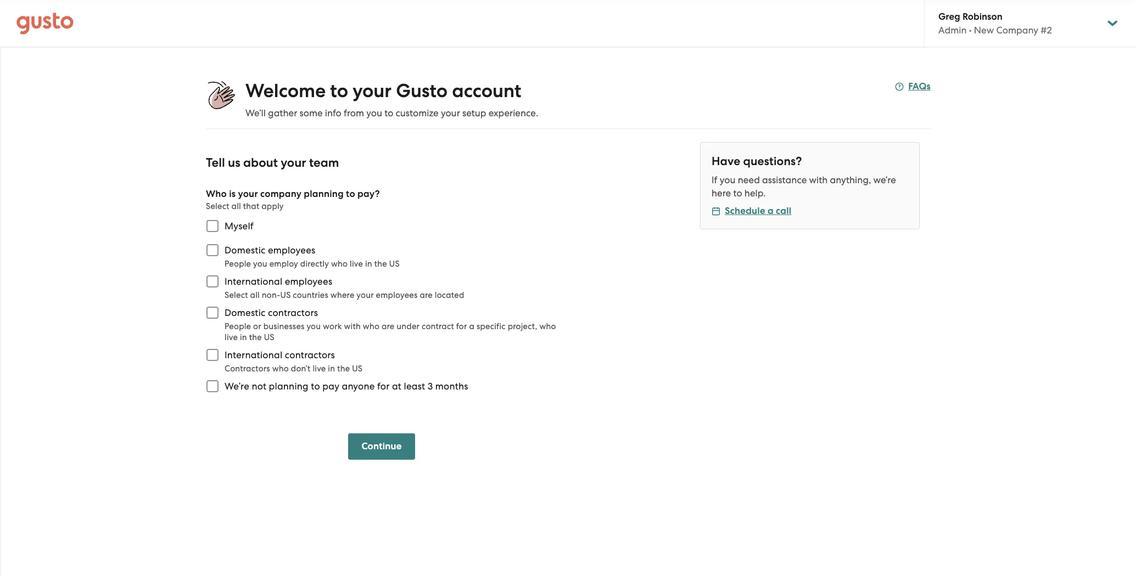 Task type: vqa. For each thing, say whether or not it's contained in the screenshot.


Task type: locate. For each thing, give the bounding box(es) containing it.
all down is
[[232, 202, 241, 212]]

people up international employees option
[[225, 259, 251, 269]]

a
[[768, 205, 774, 217], [469, 322, 475, 332]]

1 international from the top
[[225, 276, 283, 287]]

in up the contractors on the left bottom
[[240, 333, 247, 343]]

here
[[712, 188, 731, 199]]

domestic
[[225, 245, 266, 256], [225, 308, 266, 319]]

you left work
[[307, 322, 321, 332]]

welcome
[[246, 80, 326, 102]]

team
[[309, 155, 339, 170]]

who right directly
[[331, 259, 348, 269]]

to inside "if you need assistance with anything, we're here to help."
[[734, 188, 743, 199]]

to right here
[[734, 188, 743, 199]]

with
[[810, 175, 828, 186], [344, 322, 361, 332]]

1 vertical spatial with
[[344, 322, 361, 332]]

international for international employees
[[225, 276, 283, 287]]

1 horizontal spatial the
[[337, 364, 350, 374]]

your up that
[[238, 188, 258, 200]]

contractors up businesses
[[268, 308, 318, 319]]

international up non-
[[225, 276, 283, 287]]

in up pay
[[328, 364, 335, 374]]

0 vertical spatial live
[[350, 259, 363, 269]]

2 vertical spatial employees
[[376, 291, 418, 301]]

anyone
[[342, 381, 375, 392]]

0 vertical spatial contractors
[[268, 308, 318, 319]]

select down who
[[206, 202, 230, 212]]

a inside button
[[768, 205, 774, 217]]

you down domestic employees
[[253, 259, 267, 269]]

1 people from the top
[[225, 259, 251, 269]]

you inside welcome to your gusto account we'll gather some info from you to customize your setup experience.
[[367, 108, 382, 119]]

contractors
[[225, 364, 270, 374]]

you
[[367, 108, 382, 119], [720, 175, 736, 186], [253, 259, 267, 269], [307, 322, 321, 332]]

0 horizontal spatial the
[[249, 333, 262, 343]]

2 people from the top
[[225, 322, 251, 332]]

international up the contractors on the left bottom
[[225, 350, 283, 361]]

planning
[[304, 188, 344, 200], [269, 381, 309, 392]]

0 vertical spatial employees
[[268, 245, 316, 256]]

1 vertical spatial live
[[225, 333, 238, 343]]

2 vertical spatial in
[[328, 364, 335, 374]]

your
[[353, 80, 392, 102], [441, 108, 460, 119], [281, 155, 306, 170], [238, 188, 258, 200], [357, 291, 374, 301]]

us
[[389, 259, 400, 269], [280, 291, 291, 301], [264, 333, 274, 343], [352, 364, 363, 374]]

you inside people or businesses you work with who are under contract for a specific project, who live in the us
[[307, 322, 321, 332]]

0 vertical spatial select
[[206, 202, 230, 212]]

select up domestic contractors checkbox
[[225, 291, 248, 301]]

the down or
[[249, 333, 262, 343]]

1 vertical spatial domestic
[[225, 308, 266, 319]]

0 vertical spatial people
[[225, 259, 251, 269]]

1 horizontal spatial live
[[313, 364, 326, 374]]

0 vertical spatial planning
[[304, 188, 344, 200]]

international for international contractors
[[225, 350, 283, 361]]

1 vertical spatial international
[[225, 350, 283, 361]]

your inside who is your company planning to pay? select all that apply
[[238, 188, 258, 200]]

a left specific
[[469, 322, 475, 332]]

who left under
[[363, 322, 380, 332]]

businesses
[[264, 322, 305, 332]]

2 international from the top
[[225, 350, 283, 361]]

for right contract
[[456, 322, 467, 332]]

employees up countries at the left of the page
[[285, 276, 333, 287]]

3
[[428, 381, 433, 392]]

live up international contractors checkbox
[[225, 333, 238, 343]]

1 horizontal spatial a
[[768, 205, 774, 217]]

a left call
[[768, 205, 774, 217]]

company
[[260, 188, 302, 200]]

your up from
[[353, 80, 392, 102]]

people left or
[[225, 322, 251, 332]]

the up select all non-us countries where your employees are located
[[375, 259, 387, 269]]

the
[[375, 259, 387, 269], [249, 333, 262, 343], [337, 364, 350, 374]]

1 vertical spatial employees
[[285, 276, 333, 287]]

home image
[[16, 12, 74, 34]]

0 horizontal spatial in
[[240, 333, 247, 343]]

employees up employ
[[268, 245, 316, 256]]

schedule a call
[[725, 205, 792, 217]]

gusto
[[396, 80, 448, 102]]

1 vertical spatial are
[[382, 322, 395, 332]]

employees
[[268, 245, 316, 256], [285, 276, 333, 287], [376, 291, 418, 301]]

work
[[323, 322, 342, 332]]

to up info
[[330, 80, 348, 102]]

people
[[225, 259, 251, 269], [225, 322, 251, 332]]

help.
[[745, 188, 766, 199]]

2 horizontal spatial in
[[365, 259, 372, 269]]

in
[[365, 259, 372, 269], [240, 333, 247, 343], [328, 364, 335, 374]]

call
[[776, 205, 792, 217]]

1 vertical spatial all
[[250, 291, 260, 301]]

0 vertical spatial are
[[420, 291, 433, 301]]

have
[[712, 154, 741, 169]]

live right "don't"
[[313, 364, 326, 374]]

domestic contractors
[[225, 308, 318, 319]]

1 horizontal spatial for
[[456, 322, 467, 332]]

greg robinson admin • new company #2
[[939, 11, 1053, 36]]

with inside "if you need assistance with anything, we're here to help."
[[810, 175, 828, 186]]

non-
[[262, 291, 280, 301]]

at
[[392, 381, 402, 392]]

0 vertical spatial for
[[456, 322, 467, 332]]

to left customize on the top left of the page
[[385, 108, 394, 119]]

2 horizontal spatial the
[[375, 259, 387, 269]]

2 vertical spatial live
[[313, 364, 326, 374]]

0 horizontal spatial all
[[232, 202, 241, 212]]

with left anything,
[[810, 175, 828, 186]]

0 vertical spatial domestic
[[225, 245, 266, 256]]

2 vertical spatial the
[[337, 364, 350, 374]]

greg
[[939, 11, 961, 23]]

live up select all non-us countries where your employees are located
[[350, 259, 363, 269]]

you right from
[[367, 108, 382, 119]]

who
[[331, 259, 348, 269], [363, 322, 380, 332], [540, 322, 556, 332], [272, 364, 289, 374]]

experience.
[[489, 108, 539, 119]]

to left pay?
[[346, 188, 355, 200]]

0 vertical spatial a
[[768, 205, 774, 217]]

directly
[[300, 259, 329, 269]]

domestic up or
[[225, 308, 266, 319]]

we're
[[225, 381, 249, 392]]

the up we're not planning to pay anyone for at least 3 months
[[337, 364, 350, 374]]

1 domestic from the top
[[225, 245, 266, 256]]

select
[[206, 202, 230, 212], [225, 291, 248, 301]]

2 domestic from the top
[[225, 308, 266, 319]]

contract
[[422, 322, 454, 332]]

0 vertical spatial with
[[810, 175, 828, 186]]

people inside people or businesses you work with who are under contract for a specific project, who live in the us
[[225, 322, 251, 332]]

Myself checkbox
[[201, 214, 225, 238]]

to inside who is your company planning to pay? select all that apply
[[346, 188, 355, 200]]

0 horizontal spatial are
[[382, 322, 395, 332]]

1 vertical spatial people
[[225, 322, 251, 332]]

0 horizontal spatial with
[[344, 322, 361, 332]]

planning down team
[[304, 188, 344, 200]]

are left under
[[382, 322, 395, 332]]

0 vertical spatial all
[[232, 202, 241, 212]]

schedule
[[725, 205, 766, 217]]

for
[[456, 322, 467, 332], [377, 381, 390, 392]]

0 horizontal spatial a
[[469, 322, 475, 332]]

domestic for domestic contractors
[[225, 308, 266, 319]]

about
[[243, 155, 278, 170]]

you right if on the top right of page
[[720, 175, 736, 186]]

planning down the contractors who don't live in the us
[[269, 381, 309, 392]]

questions?
[[744, 154, 802, 169]]

have questions?
[[712, 154, 802, 169]]

all
[[232, 202, 241, 212], [250, 291, 260, 301]]

live
[[350, 259, 363, 269], [225, 333, 238, 343], [313, 364, 326, 374]]

all left non-
[[250, 291, 260, 301]]

We're not planning to pay anyone for at least 3 months checkbox
[[201, 375, 225, 399]]

0 horizontal spatial live
[[225, 333, 238, 343]]

for left "at"
[[377, 381, 390, 392]]

robinson
[[963, 11, 1003, 23]]

employees up under
[[376, 291, 418, 301]]

contractors up "don't"
[[285, 350, 335, 361]]

contractors
[[268, 308, 318, 319], [285, 350, 335, 361]]

1 vertical spatial a
[[469, 322, 475, 332]]

in inside people or businesses you work with who are under contract for a specific project, who live in the us
[[240, 333, 247, 343]]

0 horizontal spatial for
[[377, 381, 390, 392]]

1 vertical spatial select
[[225, 291, 248, 301]]

domestic down myself
[[225, 245, 266, 256]]

apply
[[262, 202, 284, 212]]

to
[[330, 80, 348, 102], [385, 108, 394, 119], [734, 188, 743, 199], [346, 188, 355, 200], [311, 381, 320, 392]]

international
[[225, 276, 283, 287], [225, 350, 283, 361]]

1 vertical spatial in
[[240, 333, 247, 343]]

are
[[420, 291, 433, 301], [382, 322, 395, 332]]

with right work
[[344, 322, 361, 332]]

1 vertical spatial the
[[249, 333, 262, 343]]

1 vertical spatial contractors
[[285, 350, 335, 361]]

your left team
[[281, 155, 306, 170]]

continue button
[[349, 434, 415, 460]]

pay?
[[358, 188, 380, 200]]

tell us about your team
[[206, 155, 339, 170]]

1 horizontal spatial all
[[250, 291, 260, 301]]

0 vertical spatial the
[[375, 259, 387, 269]]

in up select all non-us countries where your employees are located
[[365, 259, 372, 269]]

1 horizontal spatial with
[[810, 175, 828, 186]]

0 vertical spatial international
[[225, 276, 283, 287]]

international employees
[[225, 276, 333, 287]]

are left located
[[420, 291, 433, 301]]



Task type: describe. For each thing, give the bounding box(es) containing it.
faqs button
[[896, 80, 931, 93]]

people for domestic employees
[[225, 259, 251, 269]]

people for domestic contractors
[[225, 322, 251, 332]]

project,
[[508, 322, 538, 332]]

domestic employees
[[225, 245, 316, 256]]

your left setup
[[441, 108, 460, 119]]

1 horizontal spatial are
[[420, 291, 433, 301]]

or
[[253, 322, 261, 332]]

to left pay
[[311, 381, 320, 392]]

info
[[325, 108, 342, 119]]

people or businesses you work with who are under contract for a specific project, who live in the us
[[225, 322, 556, 343]]

with inside people or businesses you work with who are under contract for a specific project, who live in the us
[[344, 322, 361, 332]]

who is your company planning to pay? select all that apply
[[206, 188, 380, 212]]

Domestic contractors checkbox
[[201, 301, 225, 325]]

don't
[[291, 364, 311, 374]]

if
[[712, 175, 718, 186]]

assistance
[[763, 175, 807, 186]]

select inside who is your company planning to pay? select all that apply
[[206, 202, 230, 212]]

that
[[243, 202, 260, 212]]

not
[[252, 381, 267, 392]]

who down international contractors
[[272, 364, 289, 374]]

Domestic employees checkbox
[[201, 238, 225, 263]]

live inside people or businesses you work with who are under contract for a specific project, who live in the us
[[225, 333, 238, 343]]

company
[[997, 25, 1039, 36]]

planning inside who is your company planning to pay? select all that apply
[[304, 188, 344, 200]]

International employees checkbox
[[201, 270, 225, 294]]

we're not planning to pay anyone for at least 3 months
[[225, 381, 468, 392]]

where
[[331, 291, 355, 301]]

are inside people or businesses you work with who are under contract for a specific project, who live in the us
[[382, 322, 395, 332]]

anything,
[[830, 175, 871, 186]]

who right project,
[[540, 322, 556, 332]]

customize
[[396, 108, 439, 119]]

gather
[[268, 108, 297, 119]]

faqs
[[909, 81, 931, 92]]

account
[[452, 80, 522, 102]]

employees for international employees
[[285, 276, 333, 287]]

employ
[[270, 259, 298, 269]]

2 horizontal spatial live
[[350, 259, 363, 269]]

0 vertical spatial in
[[365, 259, 372, 269]]

pay
[[323, 381, 340, 392]]

least
[[404, 381, 425, 392]]

setup
[[463, 108, 487, 119]]

contractors for domestic contractors
[[268, 308, 318, 319]]

from
[[344, 108, 364, 119]]

we'll
[[246, 108, 266, 119]]

select all non-us countries where your employees are located
[[225, 291, 465, 301]]

we're
[[874, 175, 896, 186]]

is
[[229, 188, 236, 200]]

countries
[[293, 291, 329, 301]]

employees for domestic employees
[[268, 245, 316, 256]]

us
[[228, 155, 240, 170]]

myself
[[225, 221, 254, 232]]

1 vertical spatial planning
[[269, 381, 309, 392]]

tell
[[206, 155, 225, 170]]

international contractors
[[225, 350, 335, 361]]

welcome to your gusto account we'll gather some info from you to customize your setup experience.
[[246, 80, 539, 119]]

specific
[[477, 322, 506, 332]]

under
[[397, 322, 420, 332]]

1 horizontal spatial in
[[328, 364, 335, 374]]

located
[[435, 291, 465, 301]]

schedule a call button
[[712, 205, 792, 218]]

if you need assistance with anything, we're here to help.
[[712, 175, 896, 199]]

people you employ directly who live in the us
[[225, 259, 400, 269]]

domestic for domestic employees
[[225, 245, 266, 256]]

a inside people or businesses you work with who are under contract for a specific project, who live in the us
[[469, 322, 475, 332]]

us inside people or businesses you work with who are under contract for a specific project, who live in the us
[[264, 333, 274, 343]]

the inside people or businesses you work with who are under contract for a specific project, who live in the us
[[249, 333, 262, 343]]

all inside who is your company planning to pay? select all that apply
[[232, 202, 241, 212]]

your right where
[[357, 291, 374, 301]]

admin
[[939, 25, 967, 36]]

need
[[738, 175, 760, 186]]

International contractors checkbox
[[201, 343, 225, 368]]

•
[[970, 25, 972, 36]]

some
[[300, 108, 323, 119]]

contractors who don't live in the us
[[225, 364, 363, 374]]

#2
[[1041, 25, 1053, 36]]

for inside people or businesses you work with who are under contract for a specific project, who live in the us
[[456, 322, 467, 332]]

who
[[206, 188, 227, 200]]

months
[[436, 381, 468, 392]]

1 vertical spatial for
[[377, 381, 390, 392]]

you inside "if you need assistance with anything, we're here to help."
[[720, 175, 736, 186]]

contractors for international contractors
[[285, 350, 335, 361]]

continue
[[362, 441, 402, 453]]

new
[[975, 25, 995, 36]]



